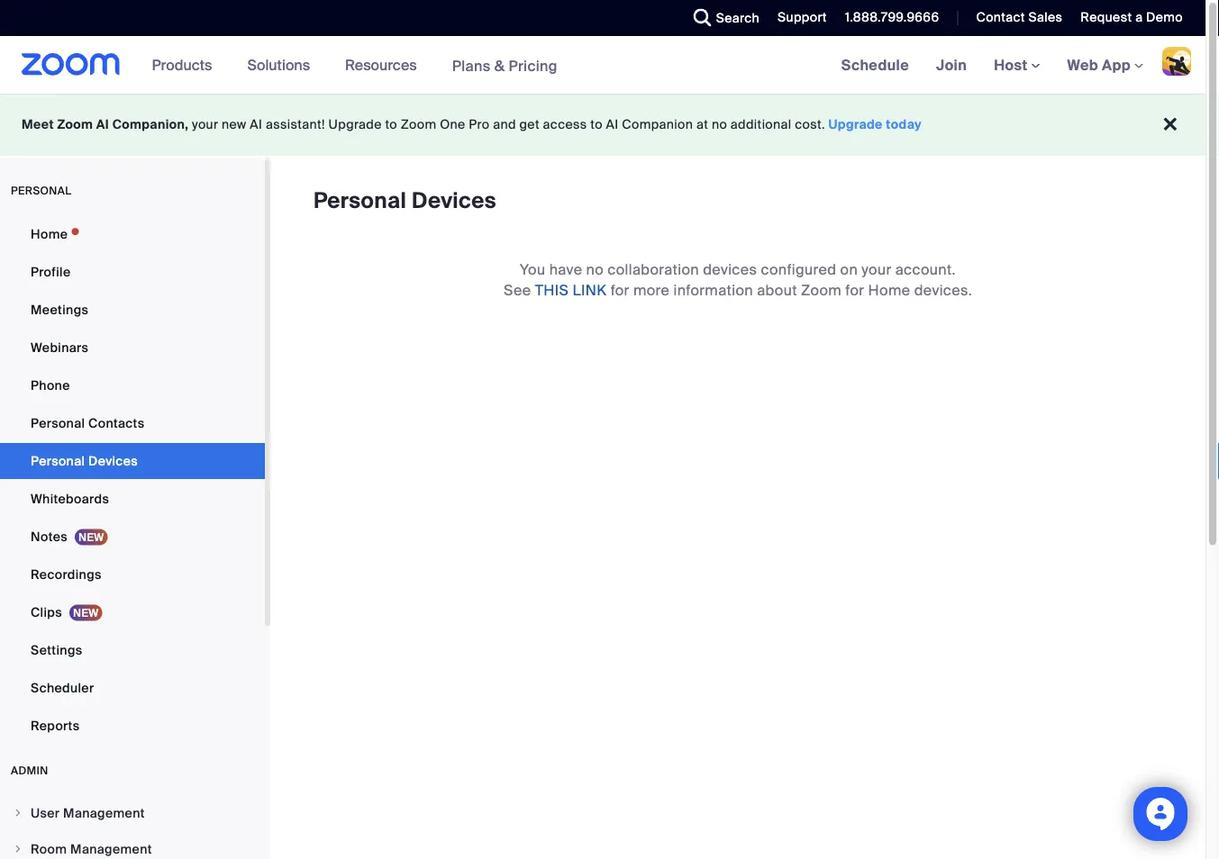 Task type: vqa. For each thing, say whether or not it's contained in the screenshot.
appear
no



Task type: describe. For each thing, give the bounding box(es) containing it.
recordings
[[31, 566, 102, 583]]

personal devices inside personal devices link
[[31, 453, 138, 470]]

information
[[674, 281, 754, 300]]

personal devices link
[[0, 443, 265, 480]]

right image for room management
[[13, 845, 23, 855]]

0 vertical spatial devices
[[412, 187, 497, 215]]

this link link
[[535, 281, 607, 300]]

profile
[[31, 264, 71, 280]]

products
[[152, 55, 212, 74]]

sales
[[1029, 9, 1063, 26]]

assistant!
[[266, 116, 325, 133]]

a
[[1136, 9, 1143, 26]]

at
[[697, 116, 709, 133]]

&
[[495, 56, 505, 75]]

admin
[[11, 764, 48, 778]]

resources button
[[345, 36, 425, 94]]

2 upgrade from the left
[[829, 116, 883, 133]]

meetings link
[[0, 292, 265, 328]]

meetings navigation
[[828, 36, 1206, 95]]

notes link
[[0, 519, 265, 555]]

0 vertical spatial personal devices
[[314, 187, 497, 215]]

get
[[520, 116, 540, 133]]

new
[[222, 116, 247, 133]]

home link
[[0, 216, 265, 252]]

0 vertical spatial personal
[[314, 187, 407, 215]]

scheduler link
[[0, 671, 265, 707]]

reports link
[[0, 708, 265, 745]]

collaboration
[[608, 260, 699, 279]]

devices
[[703, 260, 757, 279]]

about
[[757, 281, 797, 300]]

see
[[504, 281, 531, 300]]

2 to from the left
[[591, 116, 603, 133]]

this
[[535, 281, 569, 300]]

zoom inside 'you have no collaboration devices configured on your account. see this link for more information about zoom for home devices.'
[[801, 281, 842, 300]]

1 for from the left
[[611, 281, 630, 300]]

request a demo
[[1081, 9, 1183, 26]]

no inside meet zoom ai companion, footer
[[712, 116, 727, 133]]

pro
[[469, 116, 490, 133]]

3 ai from the left
[[606, 116, 619, 133]]

meet zoom ai companion, footer
[[0, 94, 1206, 156]]

webinars link
[[0, 330, 265, 366]]

support
[[778, 9, 827, 26]]

today
[[886, 116, 922, 133]]

and
[[493, 116, 516, 133]]

join link
[[923, 36, 981, 94]]

right image for user management
[[13, 809, 23, 819]]

host
[[994, 55, 1032, 74]]

1 horizontal spatial zoom
[[401, 116, 437, 133]]

access
[[543, 116, 587, 133]]

devices inside the personal menu menu
[[88, 453, 138, 470]]

have
[[550, 260, 583, 279]]

contacts
[[88, 415, 145, 432]]

whiteboards link
[[0, 481, 265, 517]]

no inside 'you have no collaboration devices configured on your account. see this link for more information about zoom for home devices.'
[[586, 260, 604, 279]]

profile link
[[0, 254, 265, 290]]

1.888.799.9666 button up schedule link
[[845, 9, 940, 26]]

room
[[31, 841, 67, 858]]

contact
[[977, 9, 1026, 26]]

phone
[[31, 377, 70, 394]]

reports
[[31, 718, 80, 735]]

search button
[[680, 0, 764, 36]]



Task type: locate. For each thing, give the bounding box(es) containing it.
request a demo link
[[1068, 0, 1206, 36], [1081, 9, 1183, 26]]

you have no collaboration devices configured on your account. see this link for more information about zoom for home devices.
[[504, 260, 973, 300]]

1 horizontal spatial no
[[712, 116, 727, 133]]

management up room management
[[63, 805, 145, 822]]

zoom down "configured"
[[801, 281, 842, 300]]

devices.
[[915, 281, 973, 300]]

management down user management menu item at the bottom of the page
[[70, 841, 152, 858]]

whiteboards
[[31, 491, 109, 507]]

1 horizontal spatial to
[[591, 116, 603, 133]]

support link
[[764, 0, 832, 36], [778, 9, 827, 26]]

ai left companion,
[[96, 116, 109, 133]]

meet
[[22, 116, 54, 133]]

personal contacts link
[[0, 406, 265, 442]]

1 horizontal spatial upgrade
[[829, 116, 883, 133]]

companion
[[622, 116, 693, 133]]

banner containing products
[[0, 36, 1206, 95]]

0 vertical spatial management
[[63, 805, 145, 822]]

zoom left one
[[401, 116, 437, 133]]

1 horizontal spatial personal devices
[[314, 187, 497, 215]]

on
[[841, 260, 858, 279]]

for down on
[[846, 281, 865, 300]]

notes
[[31, 529, 68, 545]]

management for room management
[[70, 841, 152, 858]]

management inside menu item
[[63, 805, 145, 822]]

1.888.799.9666
[[845, 9, 940, 26]]

web app button
[[1068, 55, 1144, 74]]

1 vertical spatial management
[[70, 841, 152, 858]]

solutions
[[247, 55, 310, 74]]

ai
[[96, 116, 109, 133], [250, 116, 263, 133], [606, 116, 619, 133]]

0 vertical spatial your
[[192, 116, 218, 133]]

room management
[[31, 841, 152, 858]]

1 vertical spatial personal devices
[[31, 453, 138, 470]]

schedule link
[[828, 36, 923, 94]]

banner
[[0, 36, 1206, 95]]

to
[[385, 116, 398, 133], [591, 116, 603, 133]]

management for user management
[[63, 805, 145, 822]]

meet zoom ai companion, your new ai assistant! upgrade to zoom one pro and get access to ai companion at no additional cost. upgrade today
[[22, 116, 922, 133]]

personal devices down one
[[314, 187, 497, 215]]

0 horizontal spatial upgrade
[[329, 116, 382, 133]]

to right access
[[591, 116, 603, 133]]

right image inside room management menu item
[[13, 845, 23, 855]]

no up link
[[586, 260, 604, 279]]

your left new
[[192, 116, 218, 133]]

1 vertical spatial your
[[862, 260, 892, 279]]

0 vertical spatial no
[[712, 116, 727, 133]]

1 vertical spatial no
[[586, 260, 604, 279]]

room management menu item
[[0, 833, 265, 860]]

management inside menu item
[[70, 841, 152, 858]]

settings link
[[0, 633, 265, 669]]

2 horizontal spatial zoom
[[801, 281, 842, 300]]

home down the account.
[[869, 281, 911, 300]]

personal
[[11, 184, 72, 198]]

right image left room at the bottom left of page
[[13, 845, 23, 855]]

schedule
[[842, 55, 910, 74]]

0 horizontal spatial personal devices
[[31, 453, 138, 470]]

account.
[[896, 260, 956, 279]]

1 horizontal spatial home
[[869, 281, 911, 300]]

plans
[[452, 56, 491, 75]]

right image left user in the left of the page
[[13, 809, 23, 819]]

2 right image from the top
[[13, 845, 23, 855]]

1 horizontal spatial your
[[862, 260, 892, 279]]

0 vertical spatial right image
[[13, 809, 23, 819]]

phone link
[[0, 368, 265, 404]]

user management menu item
[[0, 797, 265, 831]]

additional
[[731, 116, 792, 133]]

1 upgrade from the left
[[329, 116, 382, 133]]

request
[[1081, 9, 1132, 26]]

host button
[[994, 55, 1041, 74]]

home
[[31, 226, 68, 242], [869, 281, 911, 300]]

settings
[[31, 642, 82, 659]]

web app
[[1068, 55, 1131, 74]]

0 horizontal spatial no
[[586, 260, 604, 279]]

your inside 'you have no collaboration devices configured on your account. see this link for more information about zoom for home devices.'
[[862, 260, 892, 279]]

product information navigation
[[138, 36, 571, 95]]

upgrade today link
[[829, 116, 922, 133]]

plans & pricing
[[452, 56, 558, 75]]

1 vertical spatial home
[[869, 281, 911, 300]]

your inside meet zoom ai companion, footer
[[192, 116, 218, 133]]

0 vertical spatial home
[[31, 226, 68, 242]]

webinars
[[31, 339, 89, 356]]

clips link
[[0, 595, 265, 631]]

to down resources dropdown button
[[385, 116, 398, 133]]

demo
[[1147, 9, 1183, 26]]

link
[[573, 281, 607, 300]]

scheduler
[[31, 680, 94, 697]]

1 to from the left
[[385, 116, 398, 133]]

1 horizontal spatial for
[[846, 281, 865, 300]]

personal inside personal contacts link
[[31, 415, 85, 432]]

1 vertical spatial personal
[[31, 415, 85, 432]]

configured
[[761, 260, 837, 279]]

clips
[[31, 604, 62, 621]]

management
[[63, 805, 145, 822], [70, 841, 152, 858]]

1 right image from the top
[[13, 809, 23, 819]]

right image inside user management menu item
[[13, 809, 23, 819]]

zoom
[[57, 116, 93, 133], [401, 116, 437, 133], [801, 281, 842, 300]]

you
[[520, 260, 546, 279]]

personal
[[314, 187, 407, 215], [31, 415, 85, 432], [31, 453, 85, 470]]

pricing
[[509, 56, 558, 75]]

products button
[[152, 36, 220, 94]]

0 horizontal spatial zoom
[[57, 116, 93, 133]]

2 vertical spatial personal
[[31, 453, 85, 470]]

2 for from the left
[[846, 281, 865, 300]]

1 horizontal spatial devices
[[412, 187, 497, 215]]

companion,
[[112, 116, 189, 133]]

recordings link
[[0, 557, 265, 593]]

contact sales
[[977, 9, 1063, 26]]

devices
[[412, 187, 497, 215], [88, 453, 138, 470]]

0 horizontal spatial ai
[[96, 116, 109, 133]]

devices down one
[[412, 187, 497, 215]]

1.888.799.9666 button
[[832, 0, 944, 36], [845, 9, 940, 26]]

web
[[1068, 55, 1099, 74]]

join
[[937, 55, 967, 74]]

ai left companion
[[606, 116, 619, 133]]

more
[[634, 281, 670, 300]]

user management
[[31, 805, 145, 822]]

0 horizontal spatial devices
[[88, 453, 138, 470]]

1 horizontal spatial ai
[[250, 116, 263, 133]]

ai right new
[[250, 116, 263, 133]]

right image
[[13, 809, 23, 819], [13, 845, 23, 855]]

meetings
[[31, 302, 89, 318]]

2 ai from the left
[[250, 116, 263, 133]]

solutions button
[[247, 36, 318, 94]]

2 horizontal spatial ai
[[606, 116, 619, 133]]

search
[[716, 9, 760, 26]]

contact sales link
[[963, 0, 1068, 36], [977, 9, 1063, 26]]

0 horizontal spatial home
[[31, 226, 68, 242]]

for right link
[[611, 281, 630, 300]]

admin menu menu
[[0, 797, 265, 860]]

app
[[1102, 55, 1131, 74]]

no
[[712, 116, 727, 133], [586, 260, 604, 279]]

for
[[611, 281, 630, 300], [846, 281, 865, 300]]

0 horizontal spatial to
[[385, 116, 398, 133]]

upgrade right cost. at the right top of the page
[[829, 116, 883, 133]]

personal inside personal devices link
[[31, 453, 85, 470]]

1 vertical spatial right image
[[13, 845, 23, 855]]

zoom logo image
[[22, 53, 120, 76]]

profile picture image
[[1163, 47, 1192, 76]]

personal for personal devices link
[[31, 453, 85, 470]]

0 horizontal spatial your
[[192, 116, 218, 133]]

your
[[192, 116, 218, 133], [862, 260, 892, 279]]

devices down contacts
[[88, 453, 138, 470]]

1 ai from the left
[[96, 116, 109, 133]]

home inside 'you have no collaboration devices configured on your account. see this link for more information about zoom for home devices.'
[[869, 281, 911, 300]]

one
[[440, 116, 466, 133]]

upgrade down product information navigation
[[329, 116, 382, 133]]

personal contacts
[[31, 415, 145, 432]]

1 vertical spatial devices
[[88, 453, 138, 470]]

home up profile
[[31, 226, 68, 242]]

user
[[31, 805, 60, 822]]

your right on
[[862, 260, 892, 279]]

personal menu menu
[[0, 216, 265, 746]]

personal for personal contacts link
[[31, 415, 85, 432]]

1.888.799.9666 button up the schedule
[[832, 0, 944, 36]]

home inside the personal menu menu
[[31, 226, 68, 242]]

resources
[[345, 55, 417, 74]]

0 horizontal spatial for
[[611, 281, 630, 300]]

zoom right meet
[[57, 116, 93, 133]]

cost.
[[795, 116, 825, 133]]

no right at
[[712, 116, 727, 133]]

personal devices down personal contacts
[[31, 453, 138, 470]]



